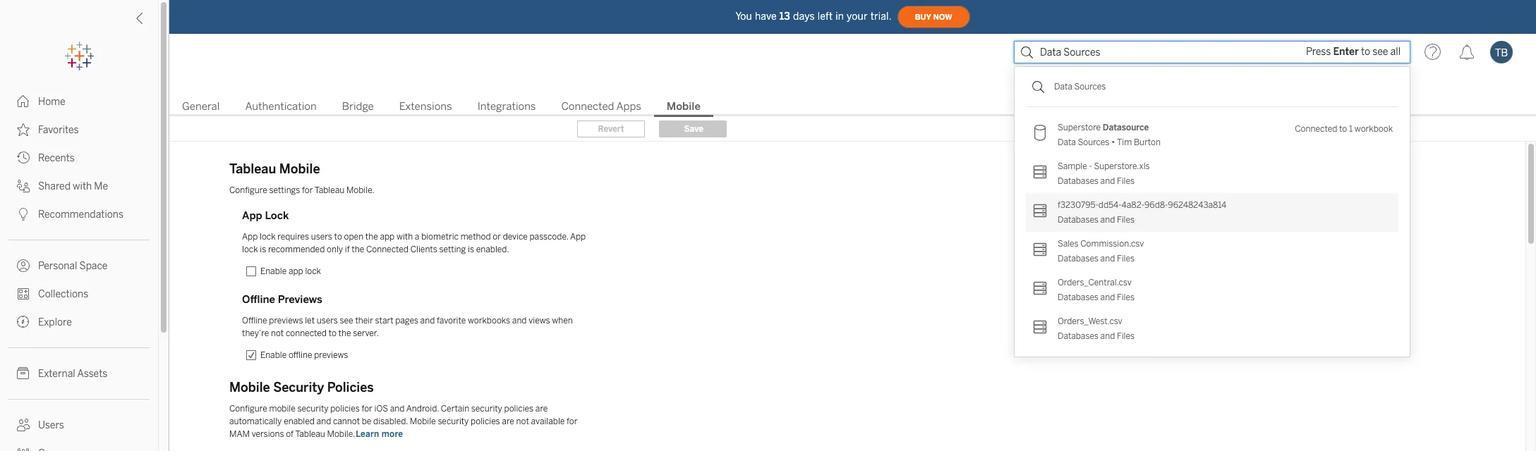 Task type: locate. For each thing, give the bounding box(es) containing it.
offline
[[289, 351, 312, 361]]

enable for lock
[[260, 267, 287, 277]]

external assets link
[[0, 360, 158, 388]]

0 vertical spatial data
[[1054, 82, 1072, 92]]

orders_central.csv databases and files
[[1058, 278, 1135, 303]]

connected inside search results list box
[[1295, 124, 1337, 134]]

your
[[847, 10, 868, 22]]

shared with me
[[38, 181, 108, 193]]

1 horizontal spatial not
[[516, 417, 529, 427]]

not left available
[[516, 417, 529, 427]]

mobile up configure settings for tableau mobile.
[[279, 162, 320, 177]]

is
[[260, 245, 266, 255], [468, 245, 474, 255]]

recommendations link
[[0, 200, 158, 229]]

by text only_f5he34f image inside shared with me link
[[17, 180, 30, 193]]

by text only_f5he34f image for users
[[17, 419, 30, 432]]

configure up app lock
[[229, 186, 267, 195]]

by text only_f5he34f image left the external
[[17, 368, 30, 380]]

and inside orders_west.csv databases and files
[[1100, 332, 1115, 341]]

app for app lock requires users to open the app with a biometric method or device passcode. app lock is recommended only if the connected clients setting is enabled.
[[242, 232, 258, 242]]

or
[[493, 232, 501, 242]]

2 vertical spatial connected
[[366, 245, 409, 255]]

0 horizontal spatial security
[[297, 404, 328, 414]]

workbooks
[[468, 316, 510, 326]]

0 vertical spatial app
[[380, 232, 395, 242]]

data up superstore
[[1054, 82, 1072, 92]]

connected to 1 workbook
[[1295, 124, 1393, 134]]

policies left available
[[471, 417, 500, 427]]

by text only_f5he34f image
[[17, 95, 30, 108], [17, 180, 30, 193], [17, 316, 30, 329], [17, 447, 30, 452]]

files down commission.csv
[[1117, 254, 1135, 264]]

1 vertical spatial configure
[[229, 404, 267, 414]]

databases down orders_central.csv
[[1058, 293, 1098, 303]]

databases down the f3230795-
[[1058, 215, 1098, 225]]

not
[[271, 329, 284, 339], [516, 417, 529, 427]]

enabled.
[[476, 245, 509, 255]]

they're
[[242, 329, 269, 339]]

0 vertical spatial to
[[1339, 124, 1347, 134]]

tableau
[[229, 162, 276, 177], [315, 186, 344, 195], [295, 430, 325, 440]]

3 databases from the top
[[1058, 254, 1098, 264]]

the down the "see"
[[338, 329, 351, 339]]

the right open
[[365, 232, 378, 242]]

connected left "clients"
[[366, 245, 409, 255]]

are left available
[[502, 417, 514, 427]]

databases
[[1058, 176, 1098, 186], [1058, 215, 1098, 225], [1058, 254, 1098, 264], [1058, 293, 1098, 303], [1058, 332, 1098, 341]]

1 horizontal spatial is
[[468, 245, 474, 255]]

lock
[[260, 232, 276, 242], [242, 245, 258, 255], [305, 267, 321, 277]]

2 vertical spatial to
[[329, 329, 336, 339]]

1 vertical spatial connected
[[1295, 124, 1337, 134]]

app
[[380, 232, 395, 242], [289, 267, 303, 277]]

shared
[[38, 181, 71, 193]]

personal space
[[38, 260, 108, 272]]

by text only_f5he34f image inside explore link
[[17, 316, 30, 329]]

files down orders_central.csv
[[1117, 293, 1135, 303]]

by text only_f5he34f image down users link at the bottom of page
[[17, 447, 30, 452]]

1 vertical spatial for
[[362, 404, 372, 414]]

files down 4a82-
[[1117, 215, 1135, 225]]

by text only_f5he34f image inside personal space link
[[17, 260, 30, 272]]

connected for connected apps
[[561, 100, 614, 113]]

configure up automatically
[[229, 404, 267, 414]]

previews right offline
[[314, 351, 348, 361]]

2 horizontal spatial security
[[471, 404, 502, 414]]

2 by text only_f5he34f image from the top
[[17, 152, 30, 164]]

configure settings for tableau mobile.
[[229, 186, 374, 195]]

1 horizontal spatial the
[[352, 245, 364, 255]]

apps
[[616, 100, 641, 113]]

main content
[[169, 71, 1536, 452]]

2 databases from the top
[[1058, 215, 1098, 225]]

by text only_f5he34f image left the home
[[17, 95, 30, 108]]

users
[[311, 232, 332, 242], [317, 316, 338, 326]]

files inside f3230795-dd54-4a82-96d8-96248243a814 databases and files
[[1117, 215, 1135, 225]]

5 files from the top
[[1117, 332, 1135, 341]]

3 files from the top
[[1117, 254, 1135, 264]]

enable up offline previews
[[260, 267, 287, 277]]

0 vertical spatial previews
[[269, 316, 303, 326]]

mam
[[229, 430, 250, 440]]

0 vertical spatial lock
[[260, 232, 276, 242]]

5 databases from the top
[[1058, 332, 1098, 341]]

files inside orders_west.csv databases and files
[[1117, 332, 1135, 341]]

3 by text only_f5he34f image from the top
[[17, 316, 30, 329]]

main navigation. press the up and down arrow keys to access links. element
[[0, 87, 158, 452]]

security down certain
[[438, 417, 469, 427]]

mobile right apps
[[667, 100, 701, 113]]

2 horizontal spatial lock
[[305, 267, 321, 277]]

mobile. down cannot
[[327, 430, 355, 440]]

0 horizontal spatial not
[[271, 329, 284, 339]]

search results list box
[[1015, 67, 1410, 357]]

connected inside the sub-spaces tab list
[[561, 100, 614, 113]]

connected
[[561, 100, 614, 113], [1295, 124, 1337, 134], [366, 245, 409, 255]]

1 horizontal spatial app
[[380, 232, 395, 242]]

not right they're
[[271, 329, 284, 339]]

1 vertical spatial mobile.
[[327, 430, 355, 440]]

by text only_f5he34f image for favorites
[[17, 123, 30, 136]]

navigation
[[169, 96, 1536, 117]]

0 vertical spatial tableau
[[229, 162, 276, 177]]

and inside f3230795-dd54-4a82-96d8-96248243a814 databases and files
[[1100, 215, 1115, 225]]

1 by text only_f5he34f image from the top
[[17, 123, 30, 136]]

with left me at left
[[73, 181, 92, 193]]

sources for data sources
[[1074, 82, 1106, 92]]

for right available
[[567, 417, 577, 427]]

app right passcode.
[[570, 232, 586, 242]]

0 horizontal spatial policies
[[330, 404, 360, 414]]

and up disabled.
[[390, 404, 405, 414]]

by text only_f5he34f image for shared with me
[[17, 180, 30, 193]]

by text only_f5he34f image inside home "link"
[[17, 95, 30, 108]]

sub-spaces tab list
[[169, 99, 1536, 117]]

by text only_f5he34f image inside the favorites link
[[17, 123, 30, 136]]

2 vertical spatial tableau
[[295, 430, 325, 440]]

0 vertical spatial are
[[535, 404, 548, 414]]

1 vertical spatial the
[[352, 245, 364, 255]]

1 files from the top
[[1117, 176, 1135, 186]]

mobile
[[269, 404, 295, 414]]

users for offline previews
[[317, 316, 338, 326]]

to inside app lock requires users to open the app with a biometric method or device passcode. app lock is recommended only if the connected clients setting is enabled.
[[334, 232, 342, 242]]

buy now
[[915, 12, 952, 22]]

0 horizontal spatial with
[[73, 181, 92, 193]]

1 vertical spatial are
[[502, 417, 514, 427]]

files inside orders_central.csv databases and files
[[1117, 293, 1135, 303]]

by text only_f5he34f image left personal
[[17, 260, 30, 272]]

are up available
[[535, 404, 548, 414]]

databases inside orders_west.csv databases and files
[[1058, 332, 1098, 341]]

and down superstore.xls
[[1100, 176, 1115, 186]]

0 vertical spatial mobile.
[[346, 186, 374, 195]]

by text only_f5he34f image left shared
[[17, 180, 30, 193]]

and down dd54-
[[1100, 215, 1115, 225]]

1 horizontal spatial are
[[535, 404, 548, 414]]

0 vertical spatial with
[[73, 181, 92, 193]]

app down recommended
[[289, 267, 303, 277]]

0 vertical spatial the
[[365, 232, 378, 242]]

tableau up settings
[[229, 162, 276, 177]]

0 horizontal spatial previews
[[269, 316, 303, 326]]

files inside 'sample - superstore.xls databases and files'
[[1117, 176, 1135, 186]]

by text only_f5he34f image for collections
[[17, 288, 30, 301]]

1 vertical spatial to
[[334, 232, 342, 242]]

mobile down android.
[[410, 417, 436, 427]]

enable offline previews
[[260, 351, 348, 361]]

revert
[[598, 124, 624, 134]]

0 vertical spatial connected
[[561, 100, 614, 113]]

security right certain
[[471, 404, 502, 414]]

files down superstore.xls
[[1117, 176, 1135, 186]]

by text only_f5he34f image inside collections link
[[17, 288, 30, 301]]

datasource
[[1103, 123, 1149, 133]]

policies up cannot
[[330, 404, 360, 414]]

the
[[365, 232, 378, 242], [352, 245, 364, 255], [338, 329, 351, 339]]

with left a
[[396, 232, 413, 242]]

2 is from the left
[[468, 245, 474, 255]]

policies up available
[[504, 404, 534, 414]]

0 vertical spatial enable
[[260, 267, 287, 277]]

databases inside f3230795-dd54-4a82-96d8-96248243a814 databases and files
[[1058, 215, 1098, 225]]

1 configure from the top
[[229, 186, 267, 195]]

sources down superstore datasource
[[1078, 138, 1109, 147]]

sample - superstore.xls databases and files
[[1058, 162, 1150, 186]]

4 databases from the top
[[1058, 293, 1098, 303]]

users inside app lock requires users to open the app with a biometric method or device passcode. app lock is recommended only if the connected clients setting is enabled.
[[311, 232, 332, 242]]

general
[[182, 100, 220, 113]]

offline inside offline previews let users see their start pages and favorite workbooks and views when they're not connected to the server.
[[242, 316, 267, 326]]

0 vertical spatial offline
[[242, 294, 275, 306]]

to left 1
[[1339, 124, 1347, 134]]

burton
[[1134, 138, 1161, 147]]

for right settings
[[302, 186, 313, 195]]

2 offline from the top
[[242, 316, 267, 326]]

requires
[[277, 232, 309, 242]]

1 offline from the top
[[242, 294, 275, 306]]

tableau right settings
[[315, 186, 344, 195]]

1 horizontal spatial for
[[362, 404, 372, 414]]

to right connected
[[329, 329, 336, 339]]

1 vertical spatial users
[[317, 316, 338, 326]]

data for data sources
[[1054, 82, 1072, 92]]

6 by text only_f5he34f image from the top
[[17, 368, 30, 380]]

4 by text only_f5he34f image from the top
[[17, 447, 30, 452]]

offline previews
[[242, 294, 322, 306]]

superstore.xls
[[1094, 162, 1150, 171]]

1 horizontal spatial connected
[[561, 100, 614, 113]]

sources up superstore
[[1074, 82, 1106, 92]]

navigation panel element
[[0, 42, 158, 452]]

sample
[[1058, 162, 1087, 171]]

1 databases from the top
[[1058, 176, 1098, 186]]

users right let
[[317, 316, 338, 326]]

app left lock
[[242, 210, 262, 222]]

4 by text only_f5he34f image from the top
[[17, 260, 30, 272]]

previews down offline previews
[[269, 316, 303, 326]]

is down method
[[468, 245, 474, 255]]

in
[[836, 10, 844, 22]]

2 configure from the top
[[229, 404, 267, 414]]

databases down sales at the right of the page
[[1058, 254, 1098, 264]]

is left recommended
[[260, 245, 266, 255]]

1 vertical spatial tableau
[[315, 186, 344, 195]]

by text only_f5he34f image left users
[[17, 419, 30, 432]]

for up be
[[362, 404, 372, 414]]

and down orders_central.csv
[[1100, 293, 1115, 303]]

databases inside 'sample - superstore.xls databases and files'
[[1058, 176, 1098, 186]]

tableau down enabled
[[295, 430, 325, 440]]

configure for mobile security policies
[[229, 404, 267, 414]]

1 vertical spatial offline
[[242, 316, 267, 326]]

0 horizontal spatial lock
[[242, 245, 258, 255]]

2 vertical spatial the
[[338, 329, 351, 339]]

orders_west.csv databases and files
[[1058, 317, 1135, 341]]

2 files from the top
[[1117, 215, 1135, 225]]

0 horizontal spatial the
[[338, 329, 351, 339]]

offline for offline previews
[[242, 294, 275, 306]]

1 vertical spatial sources
[[1078, 138, 1109, 147]]

1 vertical spatial with
[[396, 232, 413, 242]]

the right the if
[[352, 245, 364, 255]]

and right pages at bottom
[[420, 316, 435, 326]]

5 by text only_f5he34f image from the top
[[17, 288, 30, 301]]

0 horizontal spatial is
[[260, 245, 266, 255]]

and down orders_west.csv
[[1100, 332, 1115, 341]]

configure inside configure mobile security policies for ios and android. certain security policies are automatically enabled and cannot be disabled. mobile security policies are not available for mam versions of tableau mobile.
[[229, 404, 267, 414]]

1 vertical spatial enable
[[260, 351, 287, 361]]

0 vertical spatial not
[[271, 329, 284, 339]]

1 vertical spatial not
[[516, 417, 529, 427]]

explore
[[38, 317, 72, 329]]

2 by text only_f5he34f image from the top
[[17, 180, 30, 193]]

configure
[[229, 186, 267, 195], [229, 404, 267, 414]]

by text only_f5he34f image left recommendations
[[17, 208, 30, 221]]

2 enable from the top
[[260, 351, 287, 361]]

1 vertical spatial data
[[1058, 138, 1076, 147]]

by text only_f5he34f image inside recents link
[[17, 152, 30, 164]]

4a82-
[[1122, 200, 1144, 210]]

0 vertical spatial sources
[[1074, 82, 1106, 92]]

1 vertical spatial app
[[289, 267, 303, 277]]

configure mobile security policies for ios and android. certain security policies are automatically enabled and cannot be disabled. mobile security policies are not available for mam versions of tableau mobile.
[[229, 404, 577, 440]]

and down commission.csv
[[1100, 254, 1115, 264]]

0 horizontal spatial connected
[[366, 245, 409, 255]]

users inside offline previews let users see their start pages and favorite workbooks and views when they're not connected to the server.
[[317, 316, 338, 326]]

enable
[[260, 267, 287, 277], [260, 351, 287, 361]]

by text only_f5he34f image left collections
[[17, 288, 30, 301]]

0 vertical spatial for
[[302, 186, 313, 195]]

connected left 1
[[1295, 124, 1337, 134]]

versions
[[252, 430, 284, 440]]

3 by text only_f5he34f image from the top
[[17, 208, 30, 221]]

by text only_f5he34f image for explore
[[17, 316, 30, 329]]

connected for connected to 1 workbook
[[1295, 124, 1337, 134]]

policies
[[327, 380, 374, 396]]

revert button
[[577, 121, 645, 138]]

by text only_f5he34f image inside users link
[[17, 419, 30, 432]]

app down app lock
[[242, 232, 258, 242]]

are
[[535, 404, 548, 414], [502, 417, 514, 427]]

offline previews let users see their start pages and favorite workbooks and views when they're not connected to the server.
[[242, 316, 573, 339]]

databases down orders_west.csv
[[1058, 332, 1098, 341]]

1 horizontal spatial lock
[[260, 232, 276, 242]]

databases down sample
[[1058, 176, 1098, 186]]

by text only_f5he34f image
[[17, 123, 30, 136], [17, 152, 30, 164], [17, 208, 30, 221], [17, 260, 30, 272], [17, 288, 30, 301], [17, 368, 30, 380], [17, 419, 30, 432]]

external
[[38, 368, 75, 380]]

you
[[735, 10, 752, 22]]

1 horizontal spatial with
[[396, 232, 413, 242]]

data inside data sources link
[[1054, 82, 1072, 92]]

databases inside sales commission.csv databases and files
[[1058, 254, 1098, 264]]

by text only_f5he34f image left explore
[[17, 316, 30, 329]]

0 vertical spatial users
[[311, 232, 332, 242]]

to up the only on the left of the page
[[334, 232, 342, 242]]

offline
[[242, 294, 275, 306], [242, 316, 267, 326]]

2 vertical spatial for
[[567, 417, 577, 427]]

app left a
[[380, 232, 395, 242]]

data down superstore
[[1058, 138, 1076, 147]]

passcode.
[[530, 232, 568, 242]]

learn more link
[[355, 429, 404, 440]]

previews
[[269, 316, 303, 326], [314, 351, 348, 361]]

setting
[[439, 245, 466, 255]]

by text only_f5he34f image left favorites
[[17, 123, 30, 136]]

users for app lock
[[311, 232, 332, 242]]

f3230795-dd54-4a82-96d8-96248243a814 databases and files
[[1058, 200, 1227, 225]]

7 by text only_f5he34f image from the top
[[17, 419, 30, 432]]

sources
[[1074, 82, 1106, 92], [1078, 138, 1109, 147]]

by text only_f5he34f image inside external assets link
[[17, 368, 30, 380]]

by text only_f5he34f image inside recommendations link
[[17, 208, 30, 221]]

by text only_f5he34f image left recents at left top
[[17, 152, 30, 164]]

1 enable from the top
[[260, 267, 287, 277]]

2 horizontal spatial connected
[[1295, 124, 1337, 134]]

connected up revert
[[561, 100, 614, 113]]

and
[[1100, 176, 1115, 186], [1100, 215, 1115, 225], [1100, 254, 1115, 264], [1100, 293, 1115, 303], [420, 316, 435, 326], [512, 316, 527, 326], [1100, 332, 1115, 341], [390, 404, 405, 414], [317, 417, 331, 427]]

to
[[1339, 124, 1347, 134], [334, 232, 342, 242], [329, 329, 336, 339]]

mobile. up open
[[346, 186, 374, 195]]

1 horizontal spatial previews
[[314, 351, 348, 361]]

assets
[[77, 368, 107, 380]]

users up the only on the left of the page
[[311, 232, 332, 242]]

recents
[[38, 152, 75, 164]]

android.
[[406, 404, 439, 414]]

1 by text only_f5he34f image from the top
[[17, 95, 30, 108]]

security up enabled
[[297, 404, 328, 414]]

views
[[529, 316, 550, 326]]

mobile
[[667, 100, 701, 113], [279, 162, 320, 177], [229, 380, 270, 396], [410, 417, 436, 427]]

sales commission.csv databases and files
[[1058, 239, 1144, 264]]

device
[[503, 232, 528, 242]]

files down orders_west.csv
[[1117, 332, 1135, 341]]

0 vertical spatial configure
[[229, 186, 267, 195]]

4 files from the top
[[1117, 293, 1135, 303]]

enable left offline
[[260, 351, 287, 361]]



Task type: describe. For each thing, give the bounding box(es) containing it.
method
[[460, 232, 491, 242]]

a
[[415, 232, 419, 242]]

home link
[[0, 87, 158, 116]]

orders_west.csv
[[1058, 317, 1122, 327]]

mobile. inside configure mobile security policies for ios and android. certain security policies are automatically enabled and cannot be disabled. mobile security policies are not available for mam versions of tableau mobile.
[[327, 430, 355, 440]]

to inside search results list box
[[1339, 124, 1347, 134]]

and left cannot
[[317, 417, 331, 427]]

superstore datasource
[[1058, 123, 1149, 133]]

to inside offline previews let users see their start pages and favorite workbooks and views when they're not connected to the server.
[[329, 329, 336, 339]]

workbook
[[1355, 124, 1393, 134]]

bridge
[[342, 100, 374, 113]]

2 vertical spatial lock
[[305, 267, 321, 277]]

me
[[94, 181, 108, 193]]

app lock requires users to open the app with a biometric method or device passcode. app lock is recommended only if the connected clients setting is enabled.
[[242, 232, 586, 255]]

security
[[273, 380, 324, 396]]

and inside 'sample - superstore.xls databases and files'
[[1100, 176, 1115, 186]]

app inside app lock requires users to open the app with a biometric method or device passcode. app lock is recommended only if the connected clients setting is enabled.
[[380, 232, 395, 242]]

2 horizontal spatial for
[[567, 417, 577, 427]]

available
[[531, 417, 565, 427]]

favorite
[[437, 316, 466, 326]]

personal
[[38, 260, 77, 272]]

be
[[362, 417, 371, 427]]

have
[[755, 10, 777, 22]]

0 horizontal spatial app
[[289, 267, 303, 277]]

13
[[780, 10, 790, 22]]

by text only_f5he34f image for external assets
[[17, 368, 30, 380]]

of
[[286, 430, 294, 440]]

and left views
[[512, 316, 527, 326]]

•
[[1111, 138, 1115, 147]]

connected
[[286, 329, 327, 339]]

data sources
[[1054, 82, 1106, 92]]

1
[[1349, 124, 1353, 134]]

and inside sales commission.csv databases and files
[[1100, 254, 1115, 264]]

integrations
[[477, 100, 536, 113]]

learn
[[356, 430, 379, 440]]

mobile inside the sub-spaces tab list
[[667, 100, 701, 113]]

now
[[933, 12, 952, 22]]

not inside configure mobile security policies for ios and android. certain security policies are automatically enabled and cannot be disabled. mobile security policies are not available for mam versions of tableau mobile.
[[516, 417, 529, 427]]

ios
[[374, 404, 388, 414]]

biometric
[[421, 232, 459, 242]]

connected apps
[[561, 100, 641, 113]]

cannot
[[333, 417, 360, 427]]

enabled
[[284, 417, 315, 427]]

f3230795-
[[1058, 200, 1098, 210]]

pages
[[395, 316, 418, 326]]

main content containing tableau mobile
[[169, 71, 1536, 452]]

previews
[[278, 294, 322, 306]]

explore link
[[0, 308, 158, 337]]

0 horizontal spatial are
[[502, 417, 514, 427]]

certain
[[441, 404, 469, 414]]

superstore
[[1058, 123, 1101, 133]]

users
[[38, 420, 64, 432]]

buy
[[915, 12, 931, 22]]

mobile up automatically
[[229, 380, 270, 396]]

96d8-
[[1144, 200, 1168, 210]]

you have 13 days left in your trial.
[[735, 10, 892, 22]]

start
[[375, 316, 393, 326]]

tableau mobile
[[229, 162, 320, 177]]

space
[[79, 260, 108, 272]]

navigation containing general
[[169, 96, 1536, 117]]

learn more
[[356, 430, 403, 440]]

enable app lock
[[260, 267, 321, 277]]

see
[[340, 316, 353, 326]]

with inside app lock requires users to open the app with a biometric method or device passcode. app lock is recommended only if the connected clients setting is enabled.
[[396, 232, 413, 242]]

by text only_f5he34f image for recents
[[17, 152, 30, 164]]

data sources link
[[1026, 75, 1398, 98]]

configure for tableau mobile
[[229, 186, 267, 195]]

data for data sources • tim burton
[[1058, 138, 1076, 147]]

tableau inside configure mobile security policies for ios and android. certain security policies are automatically enabled and cannot be disabled. mobile security policies are not available for mam versions of tableau mobile.
[[295, 430, 325, 440]]

Search for views, metrics, workbooks, and more text field
[[1014, 41, 1410, 64]]

2 horizontal spatial the
[[365, 232, 378, 242]]

collections link
[[0, 280, 158, 308]]

data sources • tim burton
[[1058, 138, 1161, 147]]

lock
[[265, 210, 289, 222]]

1 horizontal spatial policies
[[471, 417, 500, 427]]

with inside 'main navigation. press the up and down arrow keys to access links.' element
[[73, 181, 92, 193]]

app lock
[[242, 210, 289, 222]]

clients
[[410, 245, 437, 255]]

offline for offline previews let users see their start pages and favorite workbooks and views when they're not connected to the server.
[[242, 316, 267, 326]]

their
[[355, 316, 373, 326]]

mobile security policies
[[229, 380, 374, 396]]

1 is from the left
[[260, 245, 266, 255]]

databases inside orders_central.csv databases and files
[[1058, 293, 1098, 303]]

2 horizontal spatial policies
[[504, 404, 534, 414]]

users link
[[0, 411, 158, 440]]

app for app lock
[[242, 210, 262, 222]]

days
[[793, 10, 815, 22]]

buy now button
[[897, 6, 970, 28]]

shared with me link
[[0, 172, 158, 200]]

0 horizontal spatial for
[[302, 186, 313, 195]]

not inside offline previews let users see their start pages and favorite workbooks and views when they're not connected to the server.
[[271, 329, 284, 339]]

orders_central.csv
[[1058, 278, 1132, 288]]

1 horizontal spatial security
[[438, 417, 469, 427]]

open
[[344, 232, 363, 242]]

recents link
[[0, 144, 158, 172]]

sources for data sources • tim burton
[[1078, 138, 1109, 147]]

server.
[[353, 329, 379, 339]]

extensions
[[399, 100, 452, 113]]

1 vertical spatial previews
[[314, 351, 348, 361]]

commission.csv
[[1080, 239, 1144, 249]]

more
[[382, 430, 403, 440]]

trial.
[[870, 10, 892, 22]]

disabled.
[[373, 417, 408, 427]]

external assets
[[38, 368, 107, 380]]

mobile inside configure mobile security policies for ios and android. certain security policies are automatically enabled and cannot be disabled. mobile security policies are not available for mam versions of tableau mobile.
[[410, 417, 436, 427]]

sales
[[1058, 239, 1079, 249]]

and inside orders_central.csv databases and files
[[1100, 293, 1115, 303]]

previews inside offline previews let users see their start pages and favorite workbooks and views when they're not connected to the server.
[[269, 316, 303, 326]]

if
[[345, 245, 350, 255]]

files inside sales commission.csv databases and files
[[1117, 254, 1135, 264]]

by text only_f5he34f image for home
[[17, 95, 30, 108]]

enable for previews
[[260, 351, 287, 361]]

connected inside app lock requires users to open the app with a biometric method or device passcode. app lock is recommended only if the connected clients setting is enabled.
[[366, 245, 409, 255]]

the inside offline previews let users see their start pages and favorite workbooks and views when they're not connected to the server.
[[338, 329, 351, 339]]

by text only_f5he34f image for recommendations
[[17, 208, 30, 221]]

by text only_f5he34f image for personal space
[[17, 260, 30, 272]]

1 vertical spatial lock
[[242, 245, 258, 255]]

recommendations
[[38, 209, 124, 221]]



Task type: vqa. For each thing, say whether or not it's contained in the screenshot.
Filters inside the Button
no



